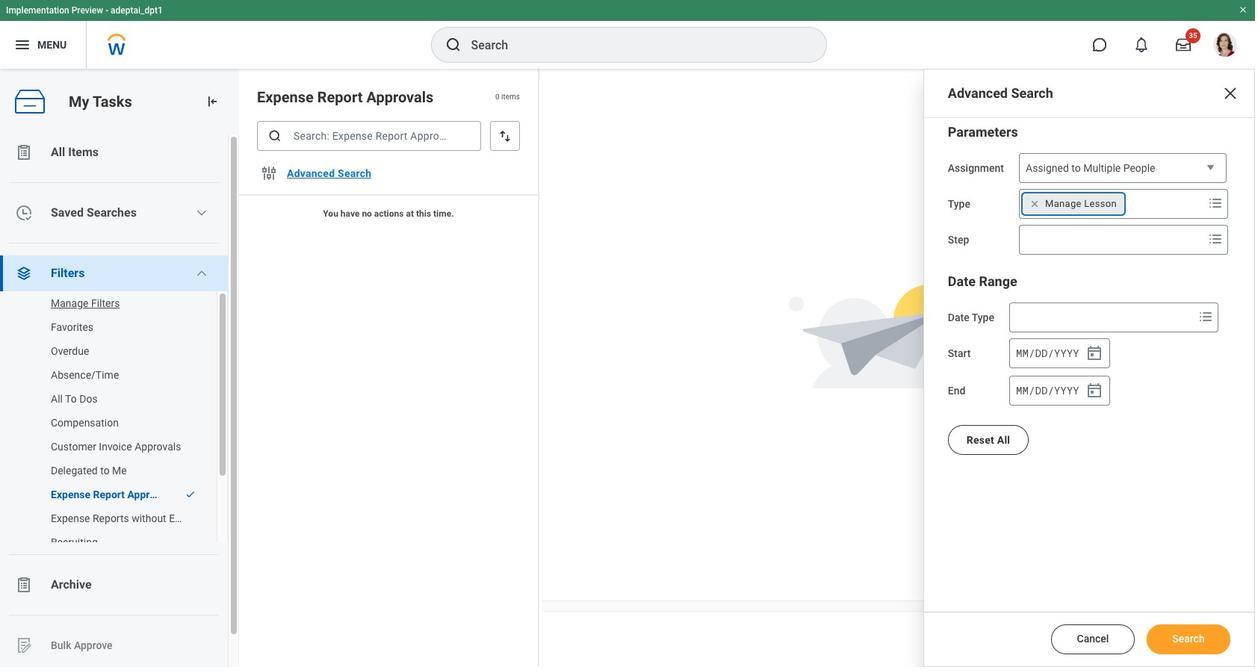 Task type: vqa. For each thing, say whether or not it's contained in the screenshot.
7th One-Time Payment > Incentive > Bonus element
no



Task type: describe. For each thing, give the bounding box(es) containing it.
search button
[[1148, 625, 1231, 655]]

expense reports without exceptions
[[51, 513, 220, 525]]

approvals for expense report approvals button
[[127, 489, 175, 501]]

parameters button
[[949, 124, 1019, 140]]

notifications large image
[[1135, 37, 1150, 52]]

all items
[[51, 145, 99, 159]]

1 horizontal spatial search
[[1012, 85, 1054, 101]]

date range button
[[949, 274, 1018, 289]]

yyyy for start
[[1055, 346, 1080, 360]]

-
[[106, 5, 108, 16]]

expense reports without exceptions button
[[0, 504, 220, 534]]

implementation preview -   adeptai_dpt1 banner
[[0, 0, 1256, 69]]

type inside date range group
[[972, 312, 995, 324]]

assigned to multiple people
[[1026, 162, 1156, 174]]

0 items
[[496, 93, 520, 101]]

expense for expense report approvals button
[[51, 489, 91, 501]]

perspective image
[[15, 265, 33, 283]]

step
[[949, 234, 970, 246]]

favorites
[[51, 321, 93, 333]]

delegated to me
[[51, 465, 127, 477]]

chevron down image
[[196, 268, 208, 280]]

implementation
[[6, 5, 69, 16]]

delegated
[[51, 465, 98, 477]]

reports
[[93, 513, 129, 525]]

list inside my tasks element
[[0, 289, 228, 558]]

parameters
[[949, 124, 1019, 140]]

dos
[[79, 393, 98, 405]]

expense report approvals button
[[0, 480, 178, 510]]

approve
[[74, 640, 113, 652]]

all for all to dos
[[51, 393, 63, 405]]

prompts image for step
[[1207, 230, 1225, 248]]

bulk
[[51, 640, 71, 652]]

have
[[341, 209, 360, 219]]

advanced search inside button
[[287, 167, 372, 179]]

you have no actions at this time.
[[323, 209, 454, 219]]

profile logan mcneil element
[[1205, 28, 1247, 61]]

lesson
[[1085, 198, 1118, 209]]

date range group
[[949, 273, 1231, 407]]

my
[[69, 92, 89, 110]]

compensation button
[[0, 408, 202, 438]]

assigned
[[1026, 162, 1070, 174]]

advanced search button
[[281, 158, 378, 188]]

without
[[132, 513, 166, 525]]

x small image
[[1028, 197, 1043, 212]]

reset all
[[967, 434, 1011, 446]]

inbox large image
[[1177, 37, 1192, 52]]

delegated to me button
[[0, 456, 202, 486]]

mm / dd / yyyy for start
[[1017, 346, 1080, 360]]

time.
[[434, 209, 454, 219]]

implementation preview -   adeptai_dpt1
[[6, 5, 163, 16]]

dd for start
[[1036, 346, 1048, 360]]

no
[[362, 209, 372, 219]]

advanced inside button
[[287, 167, 335, 179]]

mm / dd / yyyy for end
[[1017, 383, 1080, 397]]

date for date type
[[949, 312, 970, 324]]

archive
[[51, 578, 92, 592]]

mm for end
[[1017, 383, 1029, 397]]

overdue
[[51, 345, 89, 357]]

calendar image
[[1086, 345, 1104, 363]]

transformation import image
[[205, 94, 220, 109]]

filters inside button
[[91, 298, 120, 309]]

manage lesson
[[1046, 198, 1118, 209]]

date type
[[949, 312, 995, 324]]

rename image
[[15, 637, 33, 655]]

absence/time button
[[0, 360, 202, 390]]

prompts image for date type
[[1198, 308, 1216, 326]]

search inside item list element
[[338, 167, 372, 179]]

cancel button
[[1052, 625, 1136, 655]]

at
[[406, 209, 414, 219]]

expense inside item list element
[[257, 88, 314, 106]]

bulk approve link
[[0, 628, 228, 664]]

bulk approve
[[51, 640, 113, 652]]

manage filters
[[51, 298, 120, 309]]

filters inside dropdown button
[[51, 266, 85, 280]]

people
[[1124, 162, 1156, 174]]

adeptai_dpt1
[[111, 5, 163, 16]]

parameters group
[[949, 123, 1231, 255]]

this
[[416, 209, 431, 219]]



Task type: locate. For each thing, give the bounding box(es) containing it.
2 vertical spatial search
[[1173, 633, 1206, 645]]

0 vertical spatial approvals
[[367, 88, 434, 106]]

0 vertical spatial type
[[949, 198, 971, 210]]

0 vertical spatial mm
[[1017, 346, 1029, 360]]

1 list from the top
[[0, 135, 239, 668]]

start group
[[1010, 339, 1111, 369]]

customer invoice approvals
[[51, 441, 181, 453]]

manage for manage filters
[[51, 298, 89, 309]]

1 vertical spatial advanced
[[287, 167, 335, 179]]

dd inside 'start' group
[[1036, 346, 1048, 360]]

dd for end
[[1036, 383, 1048, 397]]

1 horizontal spatial manage
[[1046, 198, 1082, 209]]

1 vertical spatial mm
[[1017, 383, 1029, 397]]

0 horizontal spatial advanced search
[[287, 167, 372, 179]]

0 horizontal spatial report
[[93, 489, 125, 501]]

2 mm from the top
[[1017, 383, 1029, 397]]

x image
[[1222, 84, 1240, 102]]

all right reset
[[998, 434, 1011, 446]]

0 vertical spatial yyyy
[[1055, 346, 1080, 360]]

approvals
[[367, 88, 434, 106], [135, 441, 181, 453], [127, 489, 175, 501]]

1 horizontal spatial report
[[318, 88, 363, 106]]

approvals inside item list element
[[367, 88, 434, 106]]

assigned to multiple people button
[[1020, 153, 1228, 184]]

manage filters button
[[0, 289, 202, 318]]

prompts image for type
[[1207, 194, 1225, 212]]

1 vertical spatial expense report approvals
[[51, 489, 175, 501]]

exceptions
[[169, 513, 220, 525]]

type
[[949, 198, 971, 210], [972, 312, 995, 324]]

2 vertical spatial approvals
[[127, 489, 175, 501]]

customer invoice approvals button
[[0, 432, 202, 462]]

all inside the "all to dos" button
[[51, 393, 63, 405]]

1 vertical spatial report
[[93, 489, 125, 501]]

manage right x small image
[[1046, 198, 1082, 209]]

my tasks element
[[0, 69, 239, 668]]

multiple
[[1084, 162, 1122, 174]]

expense up search icon at the left top
[[257, 88, 314, 106]]

start
[[949, 348, 971, 360]]

search
[[1012, 85, 1054, 101], [338, 167, 372, 179], [1173, 633, 1206, 645]]

yyyy left calendar icon
[[1055, 346, 1080, 360]]

to left me
[[100, 465, 110, 477]]

2 date from the top
[[949, 312, 970, 324]]

range
[[980, 274, 1018, 289]]

0 vertical spatial dd
[[1036, 346, 1048, 360]]

2 yyyy from the top
[[1055, 383, 1080, 397]]

type up step
[[949, 198, 971, 210]]

mm / dd / yyyy up end group
[[1017, 346, 1080, 360]]

mm for start
[[1017, 346, 1029, 360]]

tasks
[[93, 92, 132, 110]]

dd
[[1036, 346, 1048, 360], [1036, 383, 1048, 397]]

all to dos button
[[0, 384, 202, 414]]

0 vertical spatial all
[[51, 145, 65, 159]]

0 vertical spatial advanced
[[949, 85, 1008, 101]]

type inside parameters group
[[949, 198, 971, 210]]

0 horizontal spatial filters
[[51, 266, 85, 280]]

clipboard image
[[15, 144, 33, 161]]

filters
[[51, 266, 85, 280], [91, 298, 120, 309]]

me
[[112, 465, 127, 477]]

expense down delegated
[[51, 489, 91, 501]]

1 date from the top
[[949, 274, 976, 289]]

2 list from the top
[[0, 289, 228, 558]]

mm / dd / yyyy inside end group
[[1017, 383, 1080, 397]]

1 vertical spatial to
[[100, 465, 110, 477]]

expense report approvals inside item list element
[[257, 88, 434, 106]]

date left range
[[949, 274, 976, 289]]

1 vertical spatial dd
[[1036, 383, 1048, 397]]

mm inside 'start' group
[[1017, 346, 1029, 360]]

yyyy inside end group
[[1055, 383, 1080, 397]]

0 horizontal spatial expense report approvals
[[51, 489, 175, 501]]

2 dd from the top
[[1036, 383, 1048, 397]]

1 vertical spatial type
[[972, 312, 995, 324]]

manage
[[1046, 198, 1082, 209], [51, 298, 89, 309]]

1 vertical spatial search
[[338, 167, 372, 179]]

report
[[318, 88, 363, 106], [93, 489, 125, 501]]

expense report approvals
[[257, 88, 434, 106], [51, 489, 175, 501]]

close environment banner image
[[1239, 5, 1248, 14]]

expense up recruiting
[[51, 513, 90, 525]]

recruiting
[[51, 537, 98, 549]]

calendar image
[[1086, 382, 1104, 400]]

advanced
[[949, 85, 1008, 101], [287, 167, 335, 179]]

0 vertical spatial expense
[[257, 88, 314, 106]]

report inside item list element
[[318, 88, 363, 106]]

mm / dd / yyyy down 'start' group
[[1017, 383, 1080, 397]]

reset
[[967, 434, 995, 446]]

1 horizontal spatial filters
[[91, 298, 120, 309]]

1 vertical spatial yyyy
[[1055, 383, 1080, 397]]

0 vertical spatial expense report approvals
[[257, 88, 434, 106]]

2 mm / dd / yyyy from the top
[[1017, 383, 1080, 397]]

advanced right configure icon
[[287, 167, 335, 179]]

customer
[[51, 441, 96, 453]]

0 vertical spatial report
[[318, 88, 363, 106]]

all items button
[[0, 135, 228, 170]]

clipboard image
[[15, 576, 33, 594]]

2 vertical spatial expense
[[51, 513, 90, 525]]

search image
[[444, 36, 462, 54]]

preview
[[72, 5, 103, 16]]

dialog containing advanced search
[[924, 69, 1256, 668]]

0 vertical spatial mm / dd / yyyy
[[1017, 346, 1080, 360]]

0 horizontal spatial search
[[338, 167, 372, 179]]

2 vertical spatial prompts image
[[1198, 308, 1216, 326]]

1 horizontal spatial advanced search
[[949, 85, 1054, 101]]

1 vertical spatial date
[[949, 312, 970, 324]]

1 vertical spatial filters
[[91, 298, 120, 309]]

Step field
[[1020, 227, 1204, 253]]

to inside popup button
[[1072, 162, 1082, 174]]

0 horizontal spatial type
[[949, 198, 971, 210]]

1 vertical spatial advanced search
[[287, 167, 372, 179]]

favorites button
[[0, 312, 202, 342]]

1 horizontal spatial to
[[1072, 162, 1082, 174]]

1 vertical spatial prompts image
[[1207, 230, 1225, 248]]

date range
[[949, 274, 1018, 289]]

manage lesson element
[[1046, 197, 1118, 211]]

yyyy left calendar image
[[1055, 383, 1080, 397]]

configure image
[[260, 164, 278, 182]]

1 vertical spatial all
[[51, 393, 63, 405]]

date up the start
[[949, 312, 970, 324]]

list containing manage filters
[[0, 289, 228, 558]]

to for assigned
[[1072, 162, 1082, 174]]

date
[[949, 274, 976, 289], [949, 312, 970, 324]]

manage lesson, press delete to clear value. option
[[1025, 195, 1124, 213]]

absence/time
[[51, 369, 119, 381]]

search image
[[268, 129, 283, 144]]

all left items
[[51, 145, 65, 159]]

yyyy
[[1055, 346, 1080, 360], [1055, 383, 1080, 397]]

0 vertical spatial filters
[[51, 266, 85, 280]]

0 vertical spatial search
[[1012, 85, 1054, 101]]

you
[[323, 209, 339, 219]]

end group
[[1010, 376, 1111, 406]]

1 horizontal spatial advanced
[[949, 85, 1008, 101]]

all
[[51, 145, 65, 159], [51, 393, 63, 405], [998, 434, 1011, 446]]

manage for manage lesson
[[1046, 198, 1082, 209]]

1 vertical spatial mm / dd / yyyy
[[1017, 383, 1080, 397]]

invoice
[[99, 441, 132, 453]]

advanced search up parameters button
[[949, 85, 1054, 101]]

advanced search
[[949, 85, 1054, 101], [287, 167, 372, 179]]

dd inside end group
[[1036, 383, 1048, 397]]

dd up end group
[[1036, 346, 1048, 360]]

to left multiple
[[1072, 162, 1082, 174]]

Date Type field
[[1011, 304, 1195, 331]]

items
[[502, 93, 520, 101]]

0 vertical spatial advanced search
[[949, 85, 1054, 101]]

1 vertical spatial approvals
[[135, 441, 181, 453]]

1 dd from the top
[[1036, 346, 1048, 360]]

manage up favorites
[[51, 298, 89, 309]]

manage inside 'manage lesson' element
[[1046, 198, 1082, 209]]

dd down 'start' group
[[1036, 383, 1048, 397]]

mm inside end group
[[1017, 383, 1029, 397]]

to
[[1072, 162, 1082, 174], [100, 465, 110, 477]]

compensation
[[51, 417, 119, 429]]

1 horizontal spatial type
[[972, 312, 995, 324]]

0 horizontal spatial manage
[[51, 298, 89, 309]]

all inside all items 'button'
[[51, 145, 65, 159]]

expense report approvals inside button
[[51, 489, 175, 501]]

1 vertical spatial expense
[[51, 489, 91, 501]]

expense
[[257, 88, 314, 106], [51, 489, 91, 501], [51, 513, 90, 525]]

1 yyyy from the top
[[1055, 346, 1080, 360]]

0 vertical spatial manage
[[1046, 198, 1082, 209]]

all left to
[[51, 393, 63, 405]]

report inside expense report approvals button
[[93, 489, 125, 501]]

list
[[0, 135, 239, 668], [0, 289, 228, 558]]

1 horizontal spatial expense report approvals
[[257, 88, 434, 106]]

actions
[[374, 209, 404, 219]]

advanced search up you
[[287, 167, 372, 179]]

end
[[949, 385, 966, 397]]

/
[[1029, 346, 1036, 360], [1048, 346, 1055, 360], [1029, 383, 1036, 397], [1048, 383, 1055, 397]]

overdue button
[[0, 336, 202, 366]]

dialog
[[924, 69, 1256, 668]]

check image
[[185, 490, 196, 500]]

approvals for customer invoice approvals button
[[135, 441, 181, 453]]

prompts image
[[1207, 194, 1225, 212], [1207, 230, 1225, 248], [1198, 308, 1216, 326]]

0 vertical spatial prompts image
[[1207, 194, 1225, 212]]

advanced up parameters button
[[949, 85, 1008, 101]]

0 vertical spatial to
[[1072, 162, 1082, 174]]

all to dos
[[51, 393, 98, 405]]

all for all items
[[51, 145, 65, 159]]

all inside reset all button
[[998, 434, 1011, 446]]

mm down 'start' group
[[1017, 383, 1029, 397]]

date for date range
[[949, 274, 976, 289]]

filters button
[[0, 256, 228, 292]]

filters up favorites 'button'
[[91, 298, 120, 309]]

expense for "expense reports without exceptions" button
[[51, 513, 90, 525]]

1 mm from the top
[[1017, 346, 1029, 360]]

2 horizontal spatial search
[[1173, 633, 1206, 645]]

list containing all items
[[0, 135, 239, 668]]

filters up the manage filters
[[51, 266, 85, 280]]

yyyy inside 'start' group
[[1055, 346, 1080, 360]]

cancel
[[1078, 633, 1110, 645]]

manage inside manage filters button
[[51, 298, 89, 309]]

to inside button
[[100, 465, 110, 477]]

1 vertical spatial manage
[[51, 298, 89, 309]]

to
[[65, 393, 77, 405]]

0 horizontal spatial advanced
[[287, 167, 335, 179]]

mm up end group
[[1017, 346, 1029, 360]]

0 horizontal spatial to
[[100, 465, 110, 477]]

2 vertical spatial all
[[998, 434, 1011, 446]]

items
[[68, 145, 99, 159]]

to for delegated
[[100, 465, 110, 477]]

0
[[496, 93, 500, 101]]

assignment
[[949, 162, 1005, 174]]

mm / dd / yyyy
[[1017, 346, 1080, 360], [1017, 383, 1080, 397]]

mm
[[1017, 346, 1029, 360], [1017, 383, 1029, 397]]

type down date range
[[972, 312, 995, 324]]

mm / dd / yyyy inside 'start' group
[[1017, 346, 1080, 360]]

reset all button
[[949, 425, 1030, 455]]

archive button
[[0, 567, 228, 603]]

recruiting button
[[0, 528, 202, 558]]

my tasks
[[69, 92, 132, 110]]

0 vertical spatial date
[[949, 274, 976, 289]]

1 mm / dd / yyyy from the top
[[1017, 346, 1080, 360]]

item list element
[[239, 69, 540, 668]]

yyyy for end
[[1055, 383, 1080, 397]]



